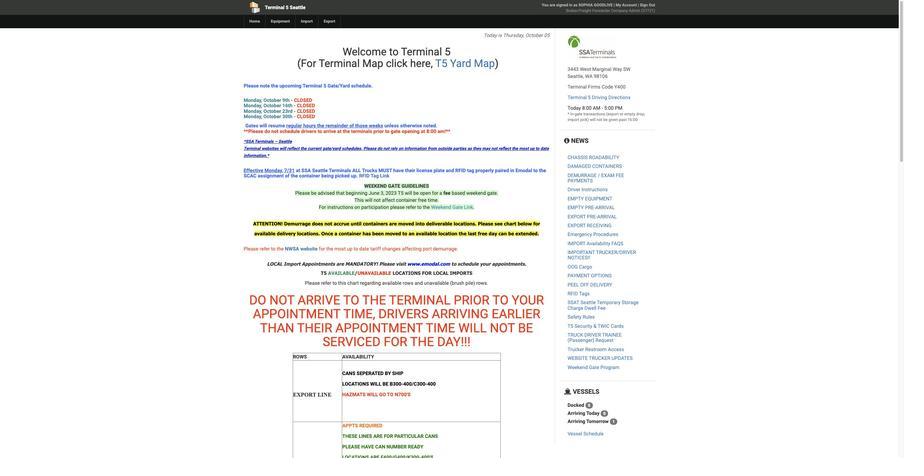 Task type: vqa. For each thing, say whether or not it's contained in the screenshot.
50 to the left
no



Task type: describe. For each thing, give the bounding box(es) containing it.
0 horizontal spatial the
[[363, 293, 386, 308]]

1 horizontal spatial locations.
[[454, 221, 477, 227]]

0 horizontal spatial cans
[[343, 371, 356, 377]]

gates will resume regular hours the remainder of those weeks unless otherwise noted. **please do not schedule drivers to arrive at the terminals prior to gate opening at 8:00 am!**
[[244, 123, 451, 134]]

for
[[319, 205, 326, 210]]

5 inside terminal 5 seattle link
[[286, 5, 289, 10]]

chart inside 'attention! demurrage does not accrue until containers are moved into deliverable locations. please see chart below for available delivery locations. once a container has been moved to an available location the last free day can be extended.'
[[504, 221, 517, 227]]

2 arriving from the top
[[568, 419, 586, 425]]

gate/yard
[[328, 83, 350, 89]]

tag
[[371, 173, 379, 179]]

- right 30th at the top left
[[294, 114, 296, 119]]

rfid inside the chassis roadability damaged containers demurrage / exam fee payments driver instructions empty equipment empty pre-arrival export pre-arrival export receiving emergency procedures import availability faqs important trucker/driver notices!! oog cargo payment options peel off delivery rfid tags ssat seattle temporary storage charge dwell fee safety rules t5 security & twic cards truck driver trainee (passenger) request trucker restroom access website trucker updates weekend gate program
[[568, 291, 578, 297]]

day
[[489, 231, 498, 237]]

damaged
[[568, 164, 592, 169]]

sw
[[624, 66, 631, 72]]

you
[[542, 3, 549, 7]]

free inside weekend gate guidelines please be advised that beginning june 3, 2023 t5 will be open for a fee based weekend gate. this will not affect container free time. for instructions on participation please refer to the weekend gate link .
[[418, 197, 427, 203]]

advised
[[318, 190, 335, 196]]

terminal 5 seattle image
[[568, 35, 617, 59]]

in inside at ssa seattle terminals all trucks must have their license plate and rfid tag properly paired in emodal to the scac assignment of the container being picked up.
[[511, 168, 515, 174]]

please inside the local import appointments are mandatory! please visit www.emodal.com to schedule your appointments. t5 available / unavailable locations for local imports
[[380, 261, 395, 267]]

2 vertical spatial export
[[293, 392, 317, 398]]

attention! demurrage does not accrue until containers are moved into deliverable locations. please see chart below for available delivery locations. once a container has been moved to an available location the last free day can be extended.
[[253, 221, 541, 237]]

please down attention!
[[244, 246, 259, 252]]

/ inside the chassis roadability damaged containers demurrage / exam fee payments driver instructions empty equipment empty pre-arrival export pre-arrival export receiving emergency procedures import availability faqs important trucker/driver notices!! oog cargo payment options peel off delivery rfid tags ssat seattle temporary storage charge dwell fee safety rules t5 security & twic cards truck driver trainee (passenger) request trucker restroom access website trucker updates weekend gate program
[[598, 173, 600, 178]]

cards
[[611, 324, 624, 329]]

pick)
[[581, 118, 589, 122]]

pm
[[616, 105, 623, 111]]

- right 9th on the top left of page
[[291, 97, 293, 103]]

will inside do not arrive to the terminal prior to your appointment time, drivers arriving earlier than their appointment time will not be serviced for the day!!!
[[459, 321, 487, 336]]

the inside weekend gate guidelines please be advised that beginning june 3, 2023 t5 will be open for a fee based weekend gate. this will not affect container free time. for instructions on participation please refer to the weekend gate link .
[[423, 205, 430, 210]]

today for today                                                                                                                                                                                                                                                                                                                                                                                                                                                                                                                                                                                                                                                                                                           8:00 am - 5:00 pm * in-gate transactions (export or empty drop, import pick) will not be given past 16:00
[[568, 105, 581, 111]]

empty pre-arrival link
[[568, 205, 615, 211]]

t5 inside the local import appointments are mandatory! please visit www.emodal.com to schedule your appointments. t5 available / unavailable locations for local imports
[[321, 271, 327, 276]]

do inside gates will resume regular hours the remainder of those weeks unless otherwise noted. **please do not schedule drivers to arrive at the terminals prior to gate opening at 8:00 am!**
[[265, 129, 270, 134]]

be down guidelines
[[414, 190, 419, 196]]

peel
[[568, 282, 579, 288]]

refer for please refer to the nwsa website for the most up to date tariff changes affecting port demurrage.
[[260, 246, 270, 252]]

can
[[499, 231, 507, 237]]

**please
[[244, 129, 263, 134]]

past
[[620, 118, 627, 122]]

1 vertical spatial not
[[490, 321, 515, 336]]

not right may at right top
[[492, 146, 498, 151]]

not inside today                                                                                                                                                                                                                                                                                                                                                                                                                                                                                                                                                                                                                                                                                                           8:00 am - 5:00 pm * in-gate transactions (export or empty drop, import pick) will not be given past 16:00
[[597, 118, 603, 122]]

options
[[592, 273, 612, 279]]

1 horizontal spatial available
[[382, 280, 402, 286]]

does
[[312, 221, 323, 227]]

0 horizontal spatial and
[[415, 280, 423, 286]]

most inside *ssa terminals – seattle terminal websites will reflect the current gate/yard schedules. please do not rely on information from outside parties as they may not reflect the most up to date information.*
[[520, 146, 529, 151]]

1 vertical spatial arrival
[[598, 214, 617, 220]]

and inside at ssa seattle terminals all trucks must have their license plate and rfid tag properly paired in emodal to the scac assignment of the container being picked up.
[[446, 168, 454, 174]]

be left advised
[[311, 190, 317, 196]]

1 arriving from the top
[[568, 411, 586, 417]]

weekend inside weekend gate guidelines please be advised that beginning june 3, 2023 t5 will be open for a fee based weekend gate. this will not affect container free time. for instructions on participation please refer to the weekend gate link .
[[431, 205, 452, 210]]

t5 yard map link
[[436, 57, 495, 70]]

the up emodal at the top right of page
[[512, 146, 518, 151]]

monday, october 9th - closed monday, october 16th - closed monday, october 23rd - closed monday, october 30th - closed
[[244, 97, 315, 119]]

0 vertical spatial not
[[270, 293, 295, 308]]

.
[[473, 205, 475, 210]]

to for the
[[343, 293, 360, 308]]

opening
[[402, 129, 420, 134]]

gate inside the chassis roadability damaged containers demurrage / exam fee payments driver instructions empty equipment empty pre-arrival export pre-arrival export receiving emergency procedures import availability faqs important trucker/driver notices!! oog cargo payment options peel off delivery rfid tags ssat seattle temporary storage charge dwell fee safety rules t5 security & twic cards truck driver trainee (passenger) request trucker restroom access website trucker updates weekend gate program
[[589, 365, 600, 371]]

note
[[260, 83, 270, 89]]

seattle up import 'link'
[[290, 5, 306, 10]]

3443
[[568, 66, 579, 72]]

1 reflect from the left
[[287, 146, 300, 151]]

these
[[343, 434, 358, 440]]

9th
[[283, 97, 290, 103]]

truck driver trainee (passenger) request link
[[568, 333, 622, 344]]

will down guidelines
[[405, 190, 412, 196]]

drivers
[[301, 129, 317, 134]]

- right 16th at left top
[[294, 103, 296, 109]]

unavailable
[[424, 280, 449, 286]]

appts
[[343, 423, 358, 429]]

not inside gates will resume regular hours the remainder of those weeks unless otherwise noted. **please do not schedule drivers to arrive at the terminals prior to gate opening at 8:00 am!**
[[271, 129, 279, 134]]

2 horizontal spatial to
[[493, 293, 509, 308]]

appointments
[[302, 261, 335, 267]]

1 vertical spatial most
[[335, 246, 346, 252]]

nwsa
[[285, 246, 299, 252]]

the left the terminals
[[343, 129, 350, 134]]

be inside today                                                                                                                                                                                                                                                                                                                                                                                                                                                                                                                                                                                                                                                                                                           8:00 am - 5:00 pm * in-gate transactions (export or empty drop, import pick) will not be given past 16:00
[[604, 118, 608, 122]]

accrue
[[334, 221, 350, 227]]

news
[[570, 137, 589, 145]]

5 left "gate/yard"
[[324, 83, 327, 89]]

home
[[250, 19, 260, 24]]

t5 inside welcome to terminal 5 (for terminal map click here, t5 yard map )
[[436, 57, 448, 70]]

1 vertical spatial chart
[[348, 280, 359, 286]]

go
[[380, 392, 386, 398]]

0 horizontal spatial link
[[380, 173, 390, 179]]

goodlive
[[594, 3, 613, 7]]

peel off delivery link
[[568, 282, 613, 288]]

0 vertical spatial pre-
[[586, 205, 596, 211]]

(export
[[607, 112, 619, 117]]

will for 400/c300-
[[370, 382, 382, 388]]

0 horizontal spatial available
[[254, 231, 276, 237]]

broker/freight
[[567, 8, 592, 13]]

ship image
[[565, 389, 572, 395]]

not inside weekend gate guidelines please be advised that beginning june 3, 2023 t5 will be open for a fee based weekend gate. this will not affect container free time. for instructions on participation please refer to the weekend gate link .
[[374, 197, 381, 203]]

1 horizontal spatial 0
[[604, 412, 606, 417]]

not inside 'attention! demurrage does not accrue until containers are moved into deliverable locations. please see chart below for available delivery locations. once a container has been moved to an available location the last free day can be extended.'
[[325, 221, 333, 227]]

to inside weekend gate guidelines please be advised that beginning june 3, 2023 t5 will be open for a fee based weekend gate. this will not affect container free time. for instructions on participation please refer to the weekend gate link .
[[418, 205, 422, 210]]

1 vertical spatial moved
[[385, 231, 401, 237]]

t5 inside the chassis roadability damaged containers demurrage / exam fee payments driver instructions empty equipment empty pre-arrival export pre-arrival export receiving emergency procedures import availability faqs important trucker/driver notices!! oog cargo payment options peel off delivery rfid tags ssat seattle temporary storage charge dwell fee safety rules t5 security & twic cards truck driver trainee (passenger) request trucker restroom access website trucker updates weekend gate program
[[568, 324, 574, 329]]

rfid tags link
[[568, 291, 590, 297]]

please refer to this chart regarding available rows and unavailable (brush pile) rows.
[[305, 280, 489, 286]]

containers
[[593, 164, 622, 169]]

link inside weekend gate guidelines please be advised that beginning june 3, 2023 t5 will be open for a fee based weekend gate. this will not affect container free time. for instructions on participation please refer to the weekend gate link .
[[464, 205, 473, 210]]

ship
[[393, 371, 404, 377]]

out
[[649, 3, 656, 7]]

the left ssa at left
[[291, 173, 298, 179]]

for inside 'attention! demurrage does not accrue until containers are moved into deliverable locations. please see chart below for available delivery locations. once a container has been moved to an available location the last free day can be extended.'
[[534, 221, 541, 227]]

1 vertical spatial up
[[347, 246, 353, 252]]

the right hours at top left
[[317, 123, 325, 129]]

regarding
[[360, 280, 381, 286]]

admin
[[629, 8, 641, 13]]

updates
[[612, 356, 633, 362]]

ssa
[[302, 168, 311, 174]]

/ inside the local import appointments are mandatory! please visit www.emodal.com to schedule your appointments. t5 available / unavailable locations for local imports
[[355, 271, 358, 276]]

1 vertical spatial locations.
[[297, 231, 320, 237]]

please left note at the left of the page
[[244, 83, 259, 89]]

(for
[[298, 57, 317, 70]]

otherwise
[[400, 123, 422, 129]]

1 vertical spatial local
[[434, 271, 449, 276]]

- right 23rd
[[294, 108, 296, 114]]

2 | from the left
[[638, 3, 639, 7]]

on inside *ssa terminals – seattle terminal websites will reflect the current gate/yard schedules. please do not rely on information from outside parties as they may not reflect the most up to date information.*
[[399, 146, 404, 151]]

the down once
[[327, 246, 334, 252]]

terminal 5 driving directions link
[[568, 95, 631, 100]]

gate inside today                                                                                                                                                                                                                                                                                                                                                                                                                                                                                                                                                                                                                                                                                                           8:00 am - 5:00 pm * in-gate transactions (export or empty drop, import pick) will not be given past 16:00
[[575, 112, 583, 117]]

transactions
[[584, 112, 606, 117]]

demurrage
[[568, 173, 597, 178]]

guidelines
[[402, 183, 429, 189]]

safety
[[568, 315, 582, 320]]

for inside do not arrive to the terminal prior to your appointment time, drivers arriving earlier than their appointment time will not be serviced for the day!!!
[[384, 335, 408, 350]]

b300-
[[390, 382, 404, 388]]

5 left driving
[[588, 95, 591, 100]]

1 vertical spatial date
[[360, 246, 369, 252]]

up.
[[351, 173, 358, 179]]

open
[[420, 190, 431, 196]]

0 vertical spatial arrival
[[596, 205, 615, 211]]

demurrage
[[284, 221, 311, 227]]

info circle image
[[565, 138, 570, 144]]

0 horizontal spatial local
[[267, 261, 283, 267]]

mandatory!
[[346, 261, 378, 267]]

these lines are for particular cans
[[343, 434, 438, 440]]

charge
[[568, 306, 584, 311]]

trucks
[[362, 168, 378, 174]]

nwsa website link
[[285, 246, 318, 252]]

driving
[[592, 95, 608, 100]]

access
[[608, 347, 625, 353]]

roadability
[[589, 155, 620, 160]]

n700's
[[395, 392, 411, 398]]

schedule inside the local import appointments are mandatory! please visit www.emodal.com to schedule your appointments. t5 available / unavailable locations for local imports
[[458, 261, 479, 267]]

the left the nwsa
[[277, 246, 284, 252]]

0 horizontal spatial be
[[383, 382, 389, 388]]

2 horizontal spatial at
[[421, 129, 426, 134]]

5 inside welcome to terminal 5 (for terminal map click here, t5 yard map )
[[445, 46, 451, 58]]

locations inside the local import appointments are mandatory! please visit www.emodal.com to schedule your appointments. t5 available / unavailable locations for local imports
[[393, 271, 421, 276]]

the left current
[[301, 146, 307, 151]]

the inside 'attention! demurrage does not accrue until containers are moved into deliverable locations. please see chart below for available delivery locations. once a container has been moved to an available location the last free day can be extended.'
[[459, 231, 467, 237]]

8:00 inside today                                                                                                                                                                                                                                                                                                                                                                                                                                                                                                                                                                                                                                                                                                           8:00 am - 5:00 pm * in-gate transactions (export or empty drop, import pick) will not be given past 16:00
[[583, 105, 592, 111]]

serviced
[[323, 335, 381, 350]]

equipment
[[271, 19, 290, 24]]

receiving
[[587, 223, 612, 229]]

terminals
[[351, 129, 372, 134]]

arrive
[[298, 293, 341, 308]]

not left the rely
[[384, 146, 390, 151]]

2 horizontal spatial available
[[416, 231, 437, 237]]

terminal 5 driving directions
[[568, 95, 631, 100]]

0 vertical spatial export
[[568, 214, 586, 220]]

containers
[[363, 221, 388, 227]]

0 vertical spatial moved
[[399, 221, 414, 227]]

1 vertical spatial cans
[[425, 434, 438, 440]]

container inside 'attention! demurrage does not accrue until containers are moved into deliverable locations. please see chart below for available delivery locations. once a container has been moved to an available location the last free day can be extended.'
[[339, 231, 362, 237]]

my account link
[[616, 3, 637, 7]]

0 horizontal spatial locations
[[343, 382, 369, 388]]

are inside 'attention! demurrage does not accrue until containers are moved into deliverable locations. please see chart below for available delivery locations. once a container has been moved to an available location the last free day can be extended.'
[[389, 221, 397, 227]]

line
[[318, 392, 332, 398]]

availability
[[343, 354, 374, 360]]

tariff
[[371, 246, 381, 252]]

must
[[379, 168, 392, 174]]

are inside the local import appointments are mandatory! please visit www.emodal.com to schedule your appointments. t5 available / unavailable locations for local imports
[[337, 261, 344, 267]]

as inside *ssa terminals – seattle terminal websites will reflect the current gate/yard schedules. please do not rely on information from outside parties as they may not reflect the most up to date information.*
[[468, 146, 472, 151]]

weekend inside the chassis roadability damaged containers demurrage / exam fee payments driver instructions empty equipment empty pre-arrival export pre-arrival export receiving emergency procedures import availability faqs important trucker/driver notices!! oog cargo payment options peel off delivery rfid tags ssat seattle temporary storage charge dwell fee safety rules t5 security & twic cards truck driver trainee (passenger) request trucker restroom access website trucker updates weekend gate program
[[568, 365, 588, 371]]



Task type: locate. For each thing, give the bounding box(es) containing it.
0 horizontal spatial reflect
[[287, 146, 300, 151]]

1 vertical spatial export
[[568, 223, 586, 229]]

2 horizontal spatial are
[[550, 3, 556, 7]]

/ left the exam
[[598, 173, 600, 178]]

terminals up websites
[[255, 139, 274, 144]]

import inside the local import appointments are mandatory! please visit www.emodal.com to schedule your appointments. t5 available / unavailable locations for local imports
[[284, 261, 301, 267]]

will up hazmats will go to n700's on the left bottom
[[370, 382, 382, 388]]

of inside at ssa seattle terminals all trucks must have their license plate and rfid tag properly paired in emodal to the scac assignment of the container being picked up.
[[285, 173, 290, 179]]

0 vertical spatial 0
[[588, 404, 591, 409]]

gate
[[453, 205, 463, 210], [589, 365, 600, 371]]

to inside *ssa terminals – seattle terminal websites will reflect the current gate/yard schedules. please do not rely on information from outside parties as they may not reflect the most up to date information.*
[[536, 146, 540, 151]]

import left export link
[[301, 19, 313, 24]]

at right arrive on the top left of page
[[337, 129, 342, 134]]

home link
[[244, 15, 265, 28]]

import
[[568, 118, 580, 122]]

container left being
[[299, 173, 320, 179]]

arriving down docked
[[568, 411, 586, 417]]

1 empty from the top
[[568, 196, 584, 202]]

7/31
[[285, 168, 295, 174]]

0 vertical spatial link
[[380, 173, 390, 179]]

terminal
[[265, 5, 285, 10], [401, 46, 442, 58], [319, 57, 360, 70], [303, 83, 323, 89], [568, 84, 587, 90], [568, 95, 587, 100], [244, 146, 261, 151]]

0 vertical spatial 8:00
[[583, 105, 592, 111]]

you are signed in as sophia goodlive | my account | sign out broker/freight forwarder company admin (57721)
[[542, 3, 656, 13]]

weekend down website at the bottom right of the page
[[568, 365, 588, 371]]

of right 'assignment'
[[285, 173, 290, 179]]

exam
[[602, 173, 615, 178]]

most up emodal at the top right of page
[[520, 146, 529, 151]]

in right paired
[[511, 168, 515, 174]]

information
[[405, 146, 427, 151]]

being
[[322, 173, 334, 179]]

will inside today                                                                                                                                                                                                                                                                                                                                                                                                                                                                                                                                                                                                                                                                                                           8:00 am - 5:00 pm * in-gate transactions (export or empty drop, import pick) will not be given past 16:00
[[590, 118, 596, 122]]

visit
[[396, 261, 406, 267]]

1 horizontal spatial free
[[478, 231, 488, 237]]

1 vertical spatial the
[[411, 335, 434, 350]]

2 vertical spatial for
[[319, 246, 325, 252]]

5 up equipment
[[286, 5, 289, 10]]

5 right "here,"
[[445, 46, 451, 58]]

seattle inside *ssa terminals – seattle terminal websites will reflect the current gate/yard schedules. please do not rely on information from outside parties as they may not reflect the most up to date information.*
[[279, 139, 292, 144]]

please inside weekend gate guidelines please be advised that beginning june 3, 2023 t5 will be open for a fee based weekend gate. this will not affect container free time. for instructions on participation please refer to the weekend gate link .
[[295, 190, 310, 196]]

terminals inside at ssa seattle terminals all trucks must have their license plate and rfid tag properly paired in emodal to the scac assignment of the container being picked up.
[[329, 168, 351, 174]]

gate up import at the right top of page
[[575, 112, 583, 117]]

on down this
[[355, 205, 360, 210]]

0 horizontal spatial 8:00
[[427, 129, 437, 134]]

moved right the been
[[385, 231, 401, 237]]

do right **please
[[265, 129, 270, 134]]

sign out link
[[640, 3, 656, 7]]

1 horizontal spatial link
[[464, 205, 473, 210]]

5:00
[[605, 105, 614, 111]]

today                                                                                                                                                                                                                                                                                                                                                                                                                                                                                                                                                                                                                                                                                                           8:00 am - 5:00 pm * in-gate transactions (export or empty drop, import pick) will not be given past 16:00
[[568, 105, 646, 122]]

unavailable
[[358, 271, 392, 276]]

terminals inside *ssa terminals – seattle terminal websites will reflect the current gate/yard schedules. please do not rely on information from outside parties as they may not reflect the most up to date information.*
[[255, 139, 274, 144]]

will right websites
[[280, 146, 286, 151]]

refer inside weekend gate guidelines please be advised that beginning june 3, 2023 t5 will be open for a fee based weekend gate. this will not affect container free time. for instructions on participation please refer to the weekend gate link .
[[406, 205, 416, 210]]

1 vertical spatial free
[[478, 231, 488, 237]]

rfid inside at ssa seattle terminals all trucks must have their license plate and rfid tag properly paired in emodal to the scac assignment of the container being picked up.
[[456, 168, 466, 174]]

0 vertical spatial date
[[541, 146, 549, 151]]

seattle,
[[568, 74, 584, 79]]

1 horizontal spatial chart
[[504, 221, 517, 227]]

import
[[568, 241, 586, 247]]

1 vertical spatial refer
[[260, 246, 270, 252]]

trucker restroom access link
[[568, 347, 625, 353]]

export
[[324, 19, 336, 24]]

t5 inside weekend gate guidelines please be advised that beginning june 3, 2023 t5 will be open for a fee based weekend gate. this will not affect container free time. for instructions on participation please refer to the weekend gate link .
[[398, 190, 404, 196]]

paired
[[495, 168, 509, 174]]

drivers
[[379, 307, 429, 322]]

at inside at ssa seattle terminals all trucks must have their license plate and rfid tag properly paired in emodal to the scac assignment of the container being picked up.
[[296, 168, 300, 174]]

a inside 'attention! demurrage does not accrue until containers are moved into deliverable locations. please see chart below for available delivery locations. once a container has been moved to an available location the last free day can be extended.'
[[335, 231, 338, 237]]

0 right docked
[[588, 404, 591, 409]]

upcoming
[[280, 83, 302, 89]]

be left given
[[604, 118, 608, 122]]

2 reflect from the left
[[499, 146, 511, 151]]

container
[[299, 173, 320, 179], [396, 197, 417, 203], [339, 231, 362, 237]]

1 horizontal spatial at
[[337, 129, 342, 134]]

in
[[570, 3, 573, 7], [511, 168, 515, 174]]

refer right please
[[406, 205, 416, 210]]

0 horizontal spatial import
[[284, 261, 301, 267]]

1 horizontal spatial not
[[490, 321, 515, 336]]

empty down the driver
[[568, 196, 584, 202]]

2 vertical spatial are
[[337, 261, 344, 267]]

0 horizontal spatial for
[[319, 246, 325, 252]]

seattle down tags
[[581, 300, 596, 306]]

will
[[459, 321, 487, 336], [370, 382, 382, 388], [367, 392, 378, 398]]

1 horizontal spatial today
[[568, 105, 581, 111]]

for right are at bottom left
[[384, 434, 393, 440]]

container inside at ssa seattle terminals all trucks must have their license plate and rfid tag properly paired in emodal to the scac assignment of the container being picked up.
[[299, 173, 320, 179]]

0 vertical spatial import
[[301, 19, 313, 24]]

2 map from the left
[[474, 57, 495, 70]]

30th
[[283, 114, 293, 119]]

free down 'open' at the top of page
[[418, 197, 427, 203]]

beginning
[[346, 190, 368, 196]]

will inside gates will resume regular hours the remainder of those weeks unless otherwise noted. **please do not schedule drivers to arrive at the terminals prior to gate opening at 8:00 am!**
[[260, 123, 267, 129]]

arriving
[[432, 307, 489, 322]]

not up –
[[271, 129, 279, 134]]

1 | from the left
[[614, 3, 615, 7]]

1 vertical spatial locations
[[343, 382, 369, 388]]

picked
[[335, 173, 350, 179]]

cans down the availability
[[343, 371, 356, 377]]

will left go
[[367, 392, 378, 398]]

rfid down peel
[[568, 291, 578, 297]]

demurrage.
[[433, 246, 459, 252]]

attention!
[[253, 221, 283, 227]]

refer for please refer to this chart regarding available rows and unavailable (brush pile) rows.
[[321, 280, 332, 286]]

regular
[[286, 123, 302, 129]]

1 vertical spatial be
[[383, 382, 389, 388]]

cargo
[[579, 264, 593, 270]]

t5 left the yard on the top of page
[[436, 57, 448, 70]]

export left line
[[293, 392, 317, 398]]

the right note at the left of the page
[[271, 83, 278, 89]]

to down this
[[343, 293, 360, 308]]

please down ssa at left
[[295, 190, 310, 196]]

3,
[[381, 190, 385, 196]]

dwell
[[585, 306, 597, 311]]

earlier
[[492, 307, 541, 322]]

for up the time.
[[432, 190, 439, 196]]

date inside *ssa terminals – seattle terminal websites will reflect the current gate/yard schedules. please do not rely on information from outside parties as they may not reflect the most up to date information.*
[[541, 146, 549, 151]]

up up mandatory!
[[347, 246, 353, 252]]

emergency
[[568, 232, 593, 238]]

1 vertical spatial link
[[464, 205, 473, 210]]

- inside today                                                                                                                                                                                                                                                                                                                                                                                                                                                                                                                                                                                                                                                                                                           8:00 am - 5:00 pm * in-gate transactions (export or empty drop, import pick) will not be given past 16:00
[[602, 105, 604, 111]]

most up "available"
[[335, 246, 346, 252]]

1 vertical spatial as
[[468, 146, 472, 151]]

date
[[541, 146, 549, 151], [360, 246, 369, 252]]

this
[[338, 280, 346, 286]]

of inside gates will resume regular hours the remainder of those weeks unless otherwise noted. **please do not schedule drivers to arrive at the terminals prior to gate opening at 8:00 am!**
[[350, 123, 354, 129]]

the left the 'day!!!'
[[411, 335, 434, 350]]

please up day
[[478, 221, 494, 227]]

as inside you are signed in as sophia goodlive | my account | sign out broker/freight forwarder company admin (57721)
[[574, 3, 578, 7]]

up up emodal at the top right of page
[[530, 146, 535, 151]]

0 horizontal spatial at
[[296, 168, 300, 174]]

free inside 'attention! demurrage does not accrue until containers are moved into deliverable locations. please see chart below for available delivery locations. once a container has been moved to an available location the last free day can be extended.'
[[478, 231, 488, 237]]

to inside at ssa seattle terminals all trucks must have their license plate and rfid tag properly paired in emodal to the scac assignment of the container being picked up.
[[534, 168, 538, 174]]

are down please
[[389, 221, 397, 227]]

0 vertical spatial most
[[520, 146, 529, 151]]

1 horizontal spatial the
[[411, 335, 434, 350]]

link down weekend
[[464, 205, 473, 210]]

0 vertical spatial schedule
[[280, 129, 300, 134]]

1 vertical spatial terminals
[[329, 168, 351, 174]]

scac
[[244, 173, 257, 179]]

import link
[[295, 15, 318, 28]]

1 horizontal spatial 8:00
[[583, 105, 592, 111]]

moved up an
[[399, 221, 414, 227]]

1 vertical spatial of
[[285, 173, 290, 179]]

available down the local import appointments are mandatory! please visit www.emodal.com to schedule your appointments. t5 available / unavailable locations for local imports
[[382, 280, 402, 286]]

off
[[581, 282, 590, 288]]

0 vertical spatial as
[[574, 3, 578, 7]]

0 vertical spatial and
[[446, 168, 454, 174]]

will down june
[[365, 197, 373, 203]]

0 horizontal spatial today
[[484, 33, 497, 38]]

gate left opening
[[391, 129, 401, 134]]

0 vertical spatial for
[[422, 271, 432, 276]]

delivery
[[591, 282, 613, 288]]

please inside *ssa terminals – seattle terminal websites will reflect the current gate/yard schedules. please do not rely on information from outside parties as they may not reflect the most up to date information.*
[[364, 146, 377, 151]]

0 vertical spatial on
[[399, 146, 404, 151]]

1 horizontal spatial and
[[446, 168, 454, 174]]

today inside today                                                                                                                                                                                                                                                                                                                                                                                                                                                                                                                                                                                                                                                                                                           8:00 am - 5:00 pm * in-gate transactions (export or empty drop, import pick) will not be given past 16:00
[[568, 105, 581, 111]]

1 vertical spatial for
[[534, 221, 541, 227]]

0 vertical spatial be
[[518, 321, 534, 336]]

restroom
[[586, 347, 607, 353]]

be inside 'attention! demurrage does not accrue until containers are moved into deliverable locations. please see chart below for available delivery locations. once a container has been moved to an available location the last free day can be extended.'
[[509, 231, 514, 237]]

tags
[[580, 291, 590, 297]]

0 horizontal spatial gate
[[391, 129, 401, 134]]

-
[[291, 97, 293, 103], [294, 103, 296, 109], [602, 105, 604, 111], [294, 108, 296, 114], [294, 114, 296, 119]]

been
[[373, 231, 384, 237]]

be right can
[[509, 231, 514, 237]]

am!**
[[438, 129, 451, 134]]

will right gates
[[260, 123, 267, 129]]

available down into
[[416, 231, 437, 237]]

| left sign
[[638, 3, 639, 7]]

t5
[[436, 57, 448, 70], [398, 190, 404, 196], [321, 271, 327, 276], [568, 324, 574, 329]]

sign
[[640, 3, 648, 7]]

400/c300-
[[404, 382, 428, 388]]

import down the nwsa
[[284, 261, 301, 267]]

gate/yard
[[323, 146, 341, 151]]

today left is
[[484, 33, 497, 38]]

will
[[590, 118, 596, 122], [260, 123, 267, 129], [280, 146, 286, 151], [405, 190, 412, 196], [365, 197, 373, 203]]

for inside the local import appointments are mandatory! please visit www.emodal.com to schedule your appointments. t5 available / unavailable locations for local imports
[[422, 271, 432, 276]]

most
[[520, 146, 529, 151], [335, 246, 346, 252]]

rfid
[[456, 168, 466, 174], [359, 173, 370, 179], [568, 291, 578, 297]]

properly
[[476, 168, 494, 174]]

1 horizontal spatial be
[[518, 321, 534, 336]]

rfid right up.
[[359, 173, 370, 179]]

0 vertical spatial of
[[350, 123, 354, 129]]

1 vertical spatial arriving
[[568, 419, 586, 425]]

1 horizontal spatial import
[[301, 19, 313, 24]]

0 horizontal spatial 0
[[588, 404, 591, 409]]

0 horizontal spatial rfid
[[359, 173, 370, 179]]

- right am
[[602, 105, 604, 111]]

0 vertical spatial refer
[[406, 205, 416, 210]]

at ssa seattle terminals all trucks must have their license plate and rfid tag properly paired in emodal to the scac assignment of the container being picked up.
[[244, 168, 547, 179]]

below
[[518, 221, 532, 227]]

do
[[265, 129, 270, 134], [378, 146, 383, 151]]

do left the rely
[[378, 146, 383, 151]]

chart right this
[[348, 280, 359, 286]]

to inside welcome to terminal 5 (for terminal map click here, t5 yard map )
[[390, 46, 399, 58]]

0 vertical spatial in
[[570, 3, 573, 7]]

arrival up receiving at the top of the page
[[598, 214, 617, 220]]

1 horizontal spatial gate
[[575, 112, 583, 117]]

please
[[391, 205, 405, 210]]

0 vertical spatial for
[[432, 190, 439, 196]]

gate down trucker
[[589, 365, 600, 371]]

do inside *ssa terminals – seattle terminal websites will reflect the current gate/yard schedules. please do not rely on information from outside parties as they may not reflect the most up to date information.*
[[378, 146, 383, 151]]

2 empty from the top
[[568, 205, 584, 211]]

0 horizontal spatial of
[[285, 173, 290, 179]]

ssat
[[568, 300, 580, 306]]

1 horizontal spatial reflect
[[499, 146, 511, 151]]

delivery
[[277, 231, 296, 237]]

gate down 'based'
[[453, 205, 463, 210]]

schedule down 30th at the top left
[[280, 129, 300, 134]]

be down by
[[383, 382, 389, 388]]

today inside docked 0 arriving today 0 arriving tomorrow 1
[[587, 411, 600, 417]]

code
[[602, 84, 614, 90]]

www.emodal.com link
[[408, 261, 450, 267]]

0 horizontal spatial terminals
[[255, 139, 274, 144]]

will for n700's
[[367, 392, 378, 398]]

assignment
[[258, 173, 284, 179]]

0 horizontal spatial refer
[[260, 246, 270, 252]]

0
[[588, 404, 591, 409], [604, 412, 606, 417]]

hours
[[303, 123, 316, 129]]

*
[[568, 112, 570, 117]]

a inside weekend gate guidelines please be advised that beginning june 3, 2023 t5 will be open for a fee based weekend gate. this will not affect container free time. for instructions on participation please refer to the weekend gate link .
[[440, 190, 443, 196]]

marginal
[[593, 66, 612, 72]]

2 horizontal spatial today
[[587, 411, 600, 417]]

twic
[[598, 324, 610, 329]]

up inside *ssa terminals – seattle terminal websites will reflect the current gate/yard schedules. please do not rely on information from outside parties as they may not reflect the most up to date information.*
[[530, 146, 535, 151]]

1 vertical spatial a
[[335, 231, 338, 237]]

please inside 'attention! demurrage does not accrue until containers are moved into deliverable locations. please see chart below for available delivery locations. once a container has been moved to an available location the last free day can be extended.'
[[478, 221, 494, 227]]

please left visit
[[380, 261, 395, 267]]

0 vertical spatial container
[[299, 173, 320, 179]]

schedule inside gates will resume regular hours the remainder of those weeks unless otherwise noted. **please do not schedule drivers to arrive at the terminals prior to gate opening at 8:00 am!**
[[280, 129, 300, 134]]

1 horizontal spatial are
[[389, 221, 397, 227]]

1 vertical spatial are
[[389, 221, 397, 227]]

please refer to the nwsa website for the most up to date tariff changes affecting port demurrage.
[[244, 246, 459, 252]]

1 horizontal spatial a
[[440, 190, 443, 196]]

0 horizontal spatial not
[[270, 293, 295, 308]]

0 vertical spatial the
[[363, 293, 386, 308]]

seattle inside the chassis roadability damaged containers demurrage / exam fee payments driver instructions empty equipment empty pre-arrival export pre-arrival export receiving emergency procedures import availability faqs important trucker/driver notices!! oog cargo payment options peel off delivery rfid tags ssat seattle temporary storage charge dwell fee safety rules t5 security & twic cards truck driver trainee (passenger) request trucker restroom access website trucker updates weekend gate program
[[581, 300, 596, 306]]

locations. down does
[[297, 231, 320, 237]]

1 vertical spatial for
[[384, 335, 408, 350]]

gates
[[246, 123, 258, 129]]

1 vertical spatial and
[[415, 280, 423, 286]]

at left ssa at left
[[296, 168, 300, 174]]

cans seperated by ship
[[343, 371, 404, 377]]

not
[[270, 293, 295, 308], [490, 321, 515, 336]]

import inside import 'link'
[[301, 19, 313, 24]]

pre- down empty pre-arrival link
[[587, 214, 598, 220]]

locations.
[[454, 221, 477, 227], [297, 231, 320, 237]]

1 horizontal spatial up
[[530, 146, 535, 151]]

0 horizontal spatial in
[[511, 168, 515, 174]]

arrival
[[596, 205, 615, 211], [598, 214, 617, 220]]

import
[[301, 19, 313, 24], [284, 261, 301, 267]]

0 horizontal spatial schedule
[[280, 129, 300, 134]]

today is thursday, october 05
[[484, 33, 550, 38]]

time,
[[344, 307, 376, 322]]

1 horizontal spatial /
[[598, 173, 600, 178]]

empty equipment link
[[568, 196, 613, 202]]

please right schedules.
[[364, 146, 377, 151]]

today up in-
[[568, 105, 581, 111]]

to for n700's
[[387, 392, 394, 398]]

of left those
[[350, 123, 354, 129]]

extended.
[[516, 231, 539, 237]]

the right emodal at the top right of page
[[539, 168, 547, 174]]

be
[[518, 321, 534, 336], [383, 382, 389, 388]]

map left 'click'
[[363, 57, 384, 70]]

a right once
[[335, 231, 338, 237]]

0 vertical spatial will
[[459, 321, 487, 336]]

1 horizontal spatial date
[[541, 146, 549, 151]]

required
[[360, 423, 383, 429]]

www.emodal.com
[[408, 261, 450, 267]]

2023
[[386, 190, 397, 196]]

to inside 'attention! demurrage does not accrue until containers are moved into deliverable locations. please see chart below for available delivery locations. once a container has been moved to an available location the last free day can be extended.'
[[403, 231, 408, 237]]

pre-
[[586, 205, 596, 211], [587, 214, 598, 220]]

not up participation
[[374, 197, 381, 203]]

for inside weekend gate guidelines please be advised that beginning june 3, 2023 t5 will be open for a fee based weekend gate. this will not affect container free time. for instructions on participation please refer to the weekend gate link .
[[432, 190, 439, 196]]

pre- down empty equipment link
[[586, 205, 596, 211]]

1 map from the left
[[363, 57, 384, 70]]

1 horizontal spatial most
[[520, 146, 529, 151]]

container inside weekend gate guidelines please be advised that beginning june 3, 2023 t5 will be open for a fee based weekend gate. this will not affect container free time. for instructions on participation please refer to the weekend gate link .
[[396, 197, 417, 203]]

arriving up vessel
[[568, 419, 586, 425]]

gate inside weekend gate guidelines please be advised that beginning june 3, 2023 t5 will be open for a fee based weekend gate. this will not affect container free time. for instructions on participation please refer to the weekend gate link .
[[453, 205, 463, 210]]

1 horizontal spatial terminals
[[329, 168, 351, 174]]

empty down empty equipment link
[[568, 205, 584, 211]]

0 horizontal spatial on
[[355, 205, 360, 210]]

the left last
[[459, 231, 467, 237]]

seattle inside at ssa seattle terminals all trucks must have their license plate and rfid tag properly paired in emodal to the scac assignment of the container being picked up.
[[312, 168, 328, 174]]

1 horizontal spatial of
[[350, 123, 354, 129]]

1 horizontal spatial rfid
[[456, 168, 466, 174]]

to inside the local import appointments are mandatory! please visit www.emodal.com to schedule your appointments. t5 available / unavailable locations for local imports
[[452, 261, 457, 267]]

gate inside gates will resume regular hours the remainder of those weeks unless otherwise noted. **please do not schedule drivers to arrive at the terminals prior to gate opening at 8:00 am!**
[[391, 129, 401, 134]]

0 horizontal spatial a
[[335, 231, 338, 237]]

terminal inside *ssa terminals – seattle terminal websites will reflect the current gate/yard schedules. please do not rely on information from outside parties as they may not reflect the most up to date information.*
[[244, 146, 261, 151]]

0 horizontal spatial chart
[[348, 280, 359, 286]]

1 vertical spatial gate
[[391, 129, 401, 134]]

a left fee
[[440, 190, 443, 196]]

for down www.emodal.com
[[422, 271, 432, 276]]

be inside do not arrive to the terminal prior to your appointment time, drivers arriving earlier than their appointment time will not be serviced for the day!!!
[[518, 321, 534, 336]]

not down the transactions at the top right
[[597, 118, 603, 122]]

for right below
[[534, 221, 541, 227]]

fee
[[616, 173, 625, 178]]

today for today is thursday, october 05
[[484, 33, 497, 38]]

0 horizontal spatial weekend
[[431, 205, 452, 210]]

will inside *ssa terminals – seattle terminal websites will reflect the current gate/yard schedules. please do not rely on information from outside parties as they may not reflect the most up to date information.*
[[280, 146, 286, 151]]

1 vertical spatial will
[[370, 382, 382, 388]]

map right the yard on the top of page
[[474, 57, 495, 70]]

terminals
[[255, 139, 274, 144], [329, 168, 351, 174]]

on inside weekend gate guidelines please be advised that beginning june 3, 2023 t5 will be open for a fee based weekend gate. this will not affect container free time. for instructions on participation please refer to the weekend gate link .
[[355, 205, 360, 210]]

to
[[390, 46, 399, 58], [318, 129, 322, 134], [385, 129, 390, 134], [536, 146, 540, 151], [534, 168, 538, 174], [418, 205, 422, 210], [403, 231, 408, 237], [271, 246, 276, 252], [354, 246, 358, 252], [452, 261, 457, 267], [333, 280, 337, 286]]

cans right particular
[[425, 434, 438, 440]]

local import appointments are mandatory! please visit www.emodal.com to schedule your appointments. t5 available / unavailable locations for local imports
[[267, 261, 527, 276]]

0 horizontal spatial gate
[[453, 205, 463, 210]]

are inside you are signed in as sophia goodlive | my account | sign out broker/freight forwarder company admin (57721)
[[550, 3, 556, 7]]

2 vertical spatial for
[[384, 434, 393, 440]]

in right signed at the top right of page
[[570, 3, 573, 7]]

1 vertical spatial pre-
[[587, 214, 598, 220]]

not up once
[[325, 221, 333, 227]]

in inside you are signed in as sophia goodlive | my account | sign out broker/freight forwarder company admin (57721)
[[570, 3, 573, 7]]

8:00 inside gates will resume regular hours the remainder of those weeks unless otherwise noted. **please do not schedule drivers to arrive at the terminals prior to gate opening at 8:00 am!**
[[427, 129, 437, 134]]

instructions
[[328, 205, 354, 210]]

the down the time.
[[423, 205, 430, 210]]

8:00 left the am!**
[[427, 129, 437, 134]]

seattle right –
[[279, 139, 292, 144]]

2 horizontal spatial for
[[534, 221, 541, 227]]

please up arrive
[[305, 280, 320, 286]]

chart right see
[[504, 221, 517, 227]]

as up broker/freight
[[574, 3, 578, 7]]

empty
[[568, 196, 584, 202], [568, 205, 584, 211]]



